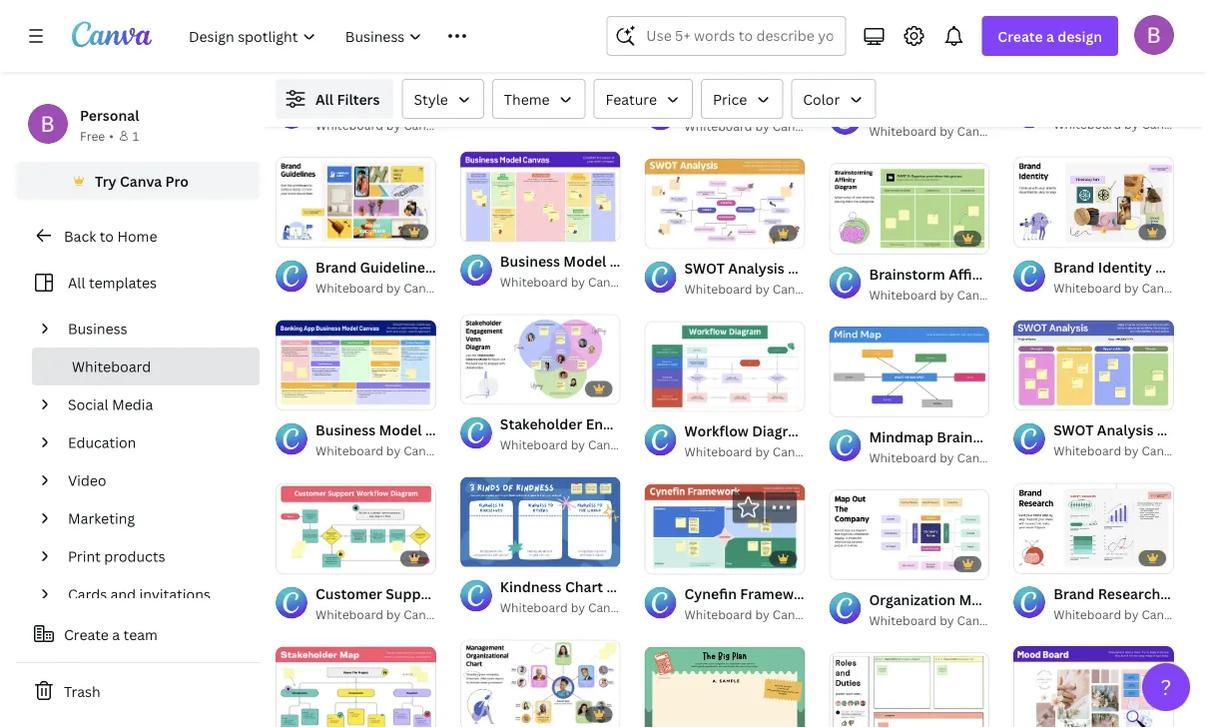 Task type: describe. For each thing, give the bounding box(es) containing it.
try canva pro button
[[16, 162, 260, 200]]

all for all filters
[[316, 89, 334, 108]]

whiteboard for brand identity brainstorm whiteboard in purple grey modern professional style image on the right
[[1054, 280, 1122, 296]]

studio for business model canvas planning whiteboard in purple pink yellow simple colorful style "image" whiteboard by canva creative studio link
[[678, 274, 716, 290]]

Search search field
[[647, 17, 833, 55]]

whiteboard for organization map brainstorm whiteboard in orange purple modern professional style image
[[869, 612, 937, 628]]

brainstorm affinity diagram planning whiteboard in green blue pink spaced color blocks style image
[[829, 163, 990, 253]]

video
[[68, 471, 106, 490]]

the big plan: research and sampling techniques education whiteboard in green cream yellow nostalgic handdrawn style image
[[645, 647, 805, 727]]

studio for whiteboard by canva creative studio link related to workflow diagram planning whiteboard in green red modern professional style image
[[863, 444, 901, 460]]

crea for whiteboard by canva crea link related to brand identity brainstorm whiteboard in purple grey modern professional style image on the right
[[1181, 280, 1207, 296]]

stakeholder engagement map team whiteboard in blue green spaced color blocks style image
[[460, 314, 621, 404]]

whiteboard by canva creative studio for business model canvas planning whiteboard in navy yellow purple simple colorful style image
[[316, 443, 532, 459]]

whiteboard for project roadmap planning whiteboard in green pink yellow spaced color blocks style image
[[500, 111, 568, 128]]

whiteboard for kindness chart whiteboard in blue green pink style image
[[500, 599, 568, 616]]

creative for whiteboard by canva creative studio link associated with kindness chart whiteboard in blue green pink style image
[[627, 599, 676, 616]]

studio for whiteboard by canva creative studio link corresponding to business model canvas planning whiteboard in navy yellow purple simple colorful style image
[[494, 443, 532, 459]]

studio down the mood board whiteboard in red yellow brainstorm style image
[[863, 118, 901, 134]]

canva for kindness chart whiteboard in blue green pink style image
[[588, 599, 624, 616]]

whiteboard by canva creative studio link for stakeholder engagement map team whiteboard in blue green spaced color blocks style image
[[500, 435, 716, 455]]

whiteboard by canva creative studio for kindness chart whiteboard in blue green pink style image
[[500, 599, 716, 616]]

by for customer support workflow diagram planning whiteboard in red teal yellow trendy sticker style image
[[386, 606, 401, 623]]

a for design
[[1047, 26, 1055, 45]]

studio for 'brand guidelines and brand kit team whiteboard in blue grey modern professional style' "image"'s whiteboard by canva creative studio link
[[494, 280, 532, 296]]

style
[[414, 89, 448, 108]]

back to home
[[64, 226, 157, 245]]

all templates link
[[28, 264, 248, 302]]

brand research planning whiteboard in red grey modern professional style image
[[1014, 483, 1175, 574]]

education
[[68, 433, 136, 452]]

by for swot analysis brainstorm whiteboard in orange pink modern professional style image
[[756, 281, 770, 297]]

whiteboard up brand identity brainstorm whiteboard in purple grey modern professional style image on the right
[[1054, 116, 1122, 132]]

filters
[[337, 89, 380, 108]]

whiteboard by canva crea link for the brand research planning whiteboard in red grey modern professional style 'image'
[[1054, 604, 1207, 624]]

create a design
[[998, 26, 1103, 45]]

canva for stakeholder engagement map team whiteboard in blue green spaced color blocks style image
[[588, 437, 624, 453]]

education link
[[60, 424, 248, 461]]

by for 'brand guidelines and brand kit team whiteboard in blue grey modern professional style' "image"
[[386, 280, 401, 296]]

whiteboard by canva creative studio for workflow diagram planning whiteboard in green red modern professional style image
[[685, 444, 901, 460]]

whiteboard for 'brand guidelines and brand kit team whiteboard in blue grey modern professional style' "image"
[[316, 280, 383, 296]]

cards
[[68, 585, 107, 604]]

whiteboard by canva creative studio link for business model canvas planning whiteboard in purple pink yellow simple colorful style "image"
[[500, 272, 716, 292]]

whiteboard for the brand research planning whiteboard in red grey modern professional style 'image'
[[1054, 606, 1122, 622]]

workflow diagram planning whiteboard in green red modern professional style image
[[645, 321, 805, 411]]

whiteboard by canva creative studio for organization map brainstorm whiteboard in orange purple modern professional style image
[[869, 612, 1086, 628]]

swot analysis brainstorm whiteboard in orange pink modern professional style image
[[645, 158, 805, 249]]

whiteboard by canva creative studio link for the 'cynefin framework team whiteboard in red blue modern professional style' image
[[685, 605, 901, 625]]

studio for stakeholder engagement map team whiteboard in blue green spaced color blocks style image whiteboard by canva creative studio link
[[678, 437, 716, 453]]

creative for whiteboard by canva creative studio link for organization map brainstorm whiteboard in orange purple modern professional style image
[[996, 612, 1045, 628]]

mindmap brainstorm whiteboard in blue grey minimal lines style image
[[829, 326, 990, 417]]

brand guidelines and brand kit team whiteboard in blue grey modern professional style image
[[276, 157, 436, 247]]

by left style button
[[386, 116, 401, 133]]

whiteboard by canva creative studio link for workflow diagram planning whiteboard in green red modern professional style image
[[685, 442, 901, 462]]

canva for mindmap brainstorm whiteboard in blue grey minimal lines style image
[[958, 449, 993, 465]]

whiteboard for customer support workflow diagram planning whiteboard in red teal yellow trendy sticker style image
[[316, 606, 383, 623]]

business model canvas planning whiteboard in navy yellow purple simple colorful style image
[[276, 320, 436, 410]]

trash link
[[16, 671, 260, 711]]

organization map brainstorm whiteboard in orange purple modern professional style image
[[829, 489, 990, 579]]

business
[[68, 319, 127, 338]]

whiteboard by canva creative studio for 'brand guidelines and brand kit team whiteboard in blue grey modern professional style' "image"
[[316, 280, 532, 296]]

by for kindness chart whiteboard in blue green pink style image
[[571, 599, 585, 616]]

print products
[[68, 547, 165, 566]]

by left color button
[[756, 118, 770, 134]]

personal
[[80, 105, 139, 124]]

free •
[[80, 127, 114, 144]]

mood board whiteboard in red yellow brainstorm style image
[[829, 0, 990, 90]]

create a team button
[[16, 614, 260, 654]]

print products link
[[60, 537, 248, 575]]

create a design button
[[982, 16, 1119, 56]]

1 whiteboard by canva crea link from the top
[[1054, 114, 1207, 134]]

style button
[[402, 79, 484, 119]]

canva for business model canvas planning whiteboard in navy yellow purple simple colorful style image
[[404, 443, 440, 459]]

and
[[111, 585, 136, 604]]

studio down theme
[[494, 116, 532, 133]]

creative for whiteboard by canva creative studio link for brainstorm affinity diagram planning whiteboard in green blue pink spaced color blocks style image
[[996, 286, 1045, 302]]

canva for swot analysis team whiteboard in pink yellow spaced color blocks style image
[[1142, 443, 1178, 459]]

creative for project roadmap planning whiteboard in green pink yellow spaced color blocks style image's whiteboard by canva creative studio link
[[627, 111, 676, 128]]

whiteboard by canva creative studio for project roadmap planning whiteboard in green pink yellow spaced color blocks style image
[[500, 111, 716, 128]]

by for stakeholder engagement map team whiteboard in blue green spaced color blocks style image
[[571, 437, 585, 453]]

canva for project roadmap planning whiteboard in green pink yellow spaced color blocks style image
[[588, 111, 624, 128]]

products
[[104, 547, 165, 566]]

mood board brainstorm whiteboard in red white simple style image
[[645, 0, 805, 86]]

studio for project roadmap planning whiteboard in green pink yellow spaced color blocks style image's whiteboard by canva creative studio link
[[678, 111, 716, 128]]

whiteboard by canva crea for brand identity brainstorm whiteboard in purple grey modern professional style image on the right
[[1054, 280, 1207, 296]]

project roadmap planning whiteboard in green pink yellow spaced color blocks style image
[[460, 0, 621, 79]]

create for create a design
[[998, 26, 1044, 45]]

whiteboard by canva creative studio for brainstorm affinity diagram planning whiteboard in green blue pink spaced color blocks style image
[[869, 286, 1086, 302]]

canva for the 'cynefin framework team whiteboard in red blue modern professional style' image
[[773, 607, 809, 623]]

mood board whiteboard in purple white bright blue simple style image
[[1014, 646, 1175, 727]]

pro
[[165, 171, 189, 190]]

whiteboard by canva creative studio for swot analysis brainstorm whiteboard in orange pink modern professional style image
[[685, 281, 901, 297]]

team
[[123, 625, 158, 644]]

invitations
[[139, 585, 211, 604]]

whiteboard by canva crea for swot analysis team whiteboard in pink yellow spaced color blocks style image
[[1054, 443, 1207, 459]]

feature button
[[594, 79, 693, 119]]

whiteboard by canva creative studio for stakeholder engagement map team whiteboard in blue green spaced color blocks style image
[[500, 437, 716, 453]]

whiteboard down color button
[[869, 123, 937, 139]]

price button
[[701, 79, 783, 119]]

studio up brand identity brainstorm whiteboard in purple grey modern professional style image on the right
[[1048, 123, 1086, 139]]

marketing
[[68, 509, 135, 528]]

canva for workflow diagram planning whiteboard in green red modern professional style image
[[773, 444, 809, 460]]

swot analysis team whiteboard in pink yellow spaced color blocks style image
[[1014, 320, 1175, 410]]

by for brand identity brainstorm whiteboard in purple grey modern professional style image on the right
[[1125, 280, 1139, 296]]

whiteboard for workflow diagram planning whiteboard in green red modern professional style image
[[685, 444, 753, 460]]

studio for whiteboard by canva creative studio link for brainstorm affinity diagram planning whiteboard in green blue pink spaced color blocks style image
[[1048, 286, 1086, 302]]

whiteboard for swot analysis team whiteboard in pink yellow spaced color blocks style image
[[1054, 443, 1122, 459]]

canva inside button
[[120, 171, 162, 190]]

whiteboard by canva creative studio link for kindness chart whiteboard in blue green pink style image
[[500, 598, 716, 618]]

whiteboard by canva creative studio for the 'cynefin framework team whiteboard in red blue modern professional style' image
[[685, 607, 901, 623]]

canva for swot analysis brainstorm whiteboard in orange pink modern professional style image
[[773, 281, 809, 297]]

marketing link
[[60, 499, 248, 537]]

roles & responsibilities online whiteboard in colorful gradient memphis style image
[[829, 652, 990, 727]]

canva for brainstorm affinity diagram planning whiteboard in green blue pink spaced color blocks style image
[[958, 286, 993, 302]]

design
[[1058, 26, 1103, 45]]



Task type: locate. For each thing, give the bounding box(es) containing it.
canva for brand identity brainstorm whiteboard in purple grey modern professional style image on the right
[[1142, 280, 1178, 296]]

bob builder image
[[1135, 15, 1175, 55]]

1 whiteboard by canva crea from the top
[[1054, 116, 1207, 132]]

by for mindmap brainstorm whiteboard in blue grey minimal lines style image
[[940, 449, 955, 465]]

0 vertical spatial create
[[998, 26, 1044, 45]]

2 whiteboard by canva crea link from the top
[[1054, 278, 1207, 298]]

flowchart whiteboard in orange blue minimal lines style image
[[1014, 0, 1175, 84]]

0 horizontal spatial a
[[112, 625, 120, 644]]

by up stakeholder engagement map team whiteboard in blue green spaced color blocks style image
[[571, 274, 585, 290]]

studio down the 'cynefin framework team whiteboard in red blue modern professional style' image
[[678, 599, 716, 616]]

create left design
[[998, 26, 1044, 45]]

price
[[713, 89, 747, 108]]

whiteboard for mindmap brainstorm whiteboard in blue grey minimal lines style image
[[869, 449, 937, 465]]

theme
[[504, 89, 550, 108]]

canva for business model canvas planning whiteboard in purple pink yellow simple colorful style "image"
[[588, 274, 624, 290]]

creative for the 'cynefin framework team whiteboard in red blue modern professional style' image's whiteboard by canva creative studio link
[[812, 607, 860, 623]]

management org chart team whiteboard in blue green spaced color blocks style image
[[460, 639, 621, 727]]

by up kindness chart whiteboard in blue green pink style image
[[571, 437, 585, 453]]

whiteboard by canva crea link for brand identity brainstorm whiteboard in purple grey modern professional style image on the right
[[1054, 278, 1207, 298]]

studio up the brand research planning whiteboard in red grey modern professional style 'image'
[[1048, 449, 1086, 465]]

whiteboard by canva crea up mood board whiteboard in purple white bright blue simple style image
[[1054, 606, 1207, 622]]

studio up mood board whiteboard in purple white bright blue simple style image
[[1048, 612, 1086, 628]]

all left templates on the left of the page
[[68, 273, 85, 292]]

studio down brainstorm affinity diagram planning whiteboard in green blue pink spaced color blocks style image
[[863, 281, 901, 297]]

whiteboard by canva creative studio link for organization map brainstorm whiteboard in orange purple modern professional style image
[[869, 610, 1086, 630]]

all
[[316, 89, 334, 108], [68, 273, 85, 292]]

studio up stakeholder engagement map team whiteboard in blue green spaced color blocks style image
[[494, 280, 532, 296]]

all left filters at the left of the page
[[316, 89, 334, 108]]

whiteboard for the 'cynefin framework team whiteboard in red blue modern professional style' image
[[685, 607, 753, 623]]

whiteboard by canva crea up the brand research planning whiteboard in red grey modern professional style 'image'
[[1054, 443, 1207, 459]]

whiteboard by canva crea link
[[1054, 114, 1207, 134], [1054, 278, 1207, 298], [1054, 441, 1207, 461], [1054, 604, 1207, 624]]

whiteboard up social media
[[72, 357, 151, 376]]

whiteboard up stakeholder engagement map team whiteboard in blue green spaced color blocks style image
[[500, 274, 568, 290]]

crea for fourth whiteboard by canva crea link from the bottom
[[1181, 116, 1207, 132]]

create a team
[[64, 625, 158, 644]]

•
[[109, 127, 114, 144]]

studio down swot analysis brainstorm whiteboard in orange pink modern professional style image
[[678, 274, 716, 290]]

studio for swot analysis brainstorm whiteboard in orange pink modern professional style image whiteboard by canva creative studio link
[[863, 281, 901, 297]]

canva for customer support workflow diagram planning whiteboard in red teal yellow trendy sticker style image
[[404, 606, 440, 623]]

creative for whiteboard by canva creative studio link related to workflow diagram planning whiteboard in green red modern professional style image
[[812, 444, 860, 460]]

whiteboard by canva creative studio link for 'brand guidelines and brand kit team whiteboard in blue grey modern professional style' "image"
[[316, 278, 532, 298]]

studio for whiteboard by canva creative studio link associated with kindness chart whiteboard in blue green pink style image
[[678, 599, 716, 616]]

creative for swot analysis brainstorm whiteboard in orange pink modern professional style image whiteboard by canva creative studio link
[[812, 281, 860, 297]]

color
[[803, 89, 840, 108]]

studio up swot analysis team whiteboard in pink yellow spaced color blocks style image
[[1048, 286, 1086, 302]]

create for create a team
[[64, 625, 109, 644]]

by for business model canvas planning whiteboard in purple pink yellow simple colorful style "image"
[[571, 274, 585, 290]]

social
[[68, 395, 109, 414]]

by up customer support workflow diagram planning whiteboard in red teal yellow trendy sticker style image
[[386, 443, 401, 459]]

studio for whiteboard by canva creative studio link related to mindmap brainstorm whiteboard in blue grey minimal lines style image
[[1048, 449, 1086, 465]]

all for all templates
[[68, 273, 85, 292]]

by up business model canvas planning whiteboard in navy yellow purple simple colorful style image
[[386, 280, 401, 296]]

whiteboard up mindmap brainstorm whiteboard in blue grey minimal lines style image
[[869, 286, 937, 302]]

3 crea from the top
[[1181, 443, 1207, 459]]

None search field
[[607, 16, 846, 56]]

by up brainstorm affinity diagram planning whiteboard in green blue pink spaced color blocks style image
[[940, 123, 955, 139]]

classroom time capsule whiteboard in violet pastel pink mint green style image
[[276, 0, 436, 84]]

by up stakeholder map team whiteboard in green yellow purple trendy stickers style image
[[386, 606, 401, 623]]

studio
[[678, 111, 716, 128], [494, 116, 532, 133], [863, 118, 901, 134], [1048, 123, 1086, 139], [678, 274, 716, 290], [494, 280, 532, 296], [863, 281, 901, 297], [1048, 286, 1086, 302], [678, 437, 716, 453], [494, 443, 532, 459], [863, 444, 901, 460], [1048, 449, 1086, 465], [678, 599, 716, 616], [494, 606, 532, 623], [863, 607, 901, 623], [1048, 612, 1086, 628]]

0 horizontal spatial all
[[68, 273, 85, 292]]

feature
[[606, 89, 657, 108]]

by for brainstorm affinity diagram planning whiteboard in green blue pink spaced color blocks style image
[[940, 286, 955, 302]]

studio down mindmap brainstorm whiteboard in blue grey minimal lines style image
[[863, 444, 901, 460]]

crea for whiteboard by canva crea link associated with the brand research planning whiteboard in red grey modern professional style 'image'
[[1181, 606, 1207, 622]]

studio up kindness chart whiteboard in blue green pink style image
[[494, 443, 532, 459]]

whiteboard for brainstorm affinity diagram planning whiteboard in green blue pink spaced color blocks style image
[[869, 286, 937, 302]]

creative for whiteboard by canva creative studio link related to mindmap brainstorm whiteboard in blue grey minimal lines style image
[[996, 449, 1045, 465]]

whiteboard for swot analysis brainstorm whiteboard in orange pink modern professional style image
[[685, 281, 753, 297]]

all filters button
[[276, 79, 394, 119]]

whiteboard up 'roles & responsibilities online whiteboard in colorful gradient memphis style' image
[[869, 612, 937, 628]]

cards and invitations
[[68, 585, 211, 604]]

free
[[80, 127, 105, 144]]

crea
[[1181, 116, 1207, 132], [1181, 280, 1207, 296], [1181, 443, 1207, 459], [1181, 606, 1207, 622]]

whiteboard by canva creative studio link
[[500, 110, 716, 130], [316, 115, 532, 135], [685, 116, 901, 136], [869, 121, 1086, 141], [500, 272, 716, 292], [316, 278, 532, 298], [685, 279, 901, 299], [869, 285, 1086, 304], [500, 435, 716, 455], [316, 441, 532, 461], [685, 442, 901, 462], [869, 447, 1086, 467], [500, 598, 716, 618], [316, 605, 532, 625], [685, 605, 901, 625], [869, 610, 1086, 630]]

a left design
[[1047, 26, 1055, 45]]

1 vertical spatial all
[[68, 273, 85, 292]]

studio for whiteboard by canva creative studio link for organization map brainstorm whiteboard in orange purple modern professional style image
[[1048, 612, 1086, 628]]

4 whiteboard by canva crea from the top
[[1054, 606, 1207, 622]]

business model canvas planning whiteboard in purple pink yellow simple colorful style image
[[460, 151, 621, 242]]

1
[[133, 127, 139, 144]]

all templates
[[68, 273, 157, 292]]

social media
[[68, 395, 153, 414]]

kindness chart whiteboard in blue green pink style image
[[460, 477, 621, 567]]

whiteboard up the 'cynefin framework team whiteboard in red blue modern professional style' image
[[685, 444, 753, 460]]

cards and invitations link
[[60, 575, 248, 613]]

creative for stakeholder engagement map team whiteboard in blue green spaced color blocks style image whiteboard by canva creative studio link
[[627, 437, 676, 453]]

by up swot analysis team whiteboard in pink yellow spaced color blocks style image
[[1125, 280, 1139, 296]]

creative
[[627, 111, 676, 128], [443, 116, 491, 133], [812, 118, 860, 134], [996, 123, 1045, 139], [627, 274, 676, 290], [443, 280, 491, 296], [812, 281, 860, 297], [996, 286, 1045, 302], [627, 437, 676, 453], [443, 443, 491, 459], [812, 444, 860, 460], [996, 449, 1045, 465], [627, 599, 676, 616], [443, 606, 491, 623], [812, 607, 860, 623], [996, 612, 1045, 628]]

studio down workflow diagram planning whiteboard in green red modern professional style image
[[678, 437, 716, 453]]

whiteboard by canva creative studio link for brainstorm affinity diagram planning whiteboard in green blue pink spaced color blocks style image
[[869, 285, 1086, 304]]

creative for whiteboard by canva creative studio link corresponding to customer support workflow diagram planning whiteboard in red teal yellow trendy sticker style image
[[443, 606, 491, 623]]

by up mood board whiteboard in purple white bright blue simple style image
[[1125, 606, 1139, 622]]

whiteboard up customer support workflow diagram planning whiteboard in red teal yellow trendy sticker style image
[[316, 443, 383, 459]]

try
[[95, 171, 117, 190]]

whiteboard by canva crea link up mood board whiteboard in purple white bright blue simple style image
[[1054, 604, 1207, 624]]

crea for whiteboard by canva crea link corresponding to swot analysis team whiteboard in pink yellow spaced color blocks style image
[[1181, 443, 1207, 459]]

by for business model canvas planning whiteboard in navy yellow purple simple colorful style image
[[386, 443, 401, 459]]

all filters
[[316, 89, 380, 108]]

?
[[1161, 673, 1172, 701]]

whiteboard by canva crea link up the brand research planning whiteboard in red grey modern professional style 'image'
[[1054, 441, 1207, 461]]

whiteboard up swot analysis team whiteboard in pink yellow spaced color blocks style image
[[1054, 280, 1122, 296]]

customer support workflow diagram planning whiteboard in red teal yellow trendy sticker style image
[[276, 483, 436, 573]]

whiteboard up mood board whiteboard in purple white bright blue simple style image
[[1054, 606, 1122, 622]]

create inside button
[[64, 625, 109, 644]]

by up management org chart team whiteboard in blue green spaced color blocks style 'image' at the bottom of page
[[571, 599, 585, 616]]

whiteboard by canva creative studio link for mindmap brainstorm whiteboard in blue grey minimal lines style image
[[869, 447, 1086, 467]]

whiteboard by canva crea up swot analysis team whiteboard in pink yellow spaced color blocks style image
[[1054, 280, 1207, 296]]

4 crea from the top
[[1181, 606, 1207, 622]]

1 horizontal spatial all
[[316, 89, 334, 108]]

theme button
[[492, 79, 586, 119]]

whiteboard by canva creative studio link for project roadmap planning whiteboard in green pink yellow spaced color blocks style image
[[500, 110, 716, 130]]

to
[[100, 226, 114, 245]]

whiteboard for business model canvas planning whiteboard in navy yellow purple simple colorful style image
[[316, 443, 383, 459]]

whiteboard down theme
[[500, 111, 568, 128]]

1 crea from the top
[[1181, 116, 1207, 132]]

whiteboard up stakeholder map team whiteboard in green yellow purple trendy stickers style image
[[316, 606, 383, 623]]

1 horizontal spatial a
[[1047, 26, 1055, 45]]

brand identity brainstorm whiteboard in purple grey modern professional style image
[[1014, 157, 1175, 247]]

canva
[[588, 111, 624, 128], [1142, 116, 1178, 132], [404, 116, 440, 133], [773, 118, 809, 134], [958, 123, 993, 139], [120, 171, 162, 190], [588, 274, 624, 290], [404, 280, 440, 296], [1142, 280, 1178, 296], [773, 281, 809, 297], [958, 286, 993, 302], [588, 437, 624, 453], [404, 443, 440, 459], [1142, 443, 1178, 459], [773, 444, 809, 460], [958, 449, 993, 465], [588, 599, 624, 616], [1142, 606, 1178, 622], [404, 606, 440, 623], [773, 607, 809, 623], [958, 612, 993, 628]]

1 vertical spatial create
[[64, 625, 109, 644]]

studio up management org chart team whiteboard in blue green spaced color blocks style 'image' at the bottom of page
[[494, 606, 532, 623]]

whiteboard by canva creative studio link for swot analysis brainstorm whiteboard in orange pink modern professional style image
[[685, 279, 901, 299]]

whiteboard by canva crea up brand identity brainstorm whiteboard in purple grey modern professional style image on the right
[[1054, 116, 1207, 132]]

a
[[1047, 26, 1055, 45], [112, 625, 120, 644]]

by up the brand research planning whiteboard in red grey modern professional style 'image'
[[1125, 443, 1139, 459]]

back to home link
[[16, 216, 260, 256]]

by up organization map brainstorm whiteboard in orange purple modern professional style image
[[940, 449, 955, 465]]

by for swot analysis team whiteboard in pink yellow spaced color blocks style image
[[1125, 443, 1139, 459]]

studio for whiteboard by canva creative studio link corresponding to customer support workflow diagram planning whiteboard in red teal yellow trendy sticker style image
[[494, 606, 532, 623]]

by for the 'cynefin framework team whiteboard in red blue modern professional style' image
[[756, 607, 770, 623]]

whiteboard up the big plan: research and sampling techniques education whiteboard in green cream yellow nostalgic handdrawn style image
[[685, 607, 753, 623]]

whiteboard by canva crea link up swot analysis team whiteboard in pink yellow spaced color blocks style image
[[1054, 278, 1207, 298]]

0 horizontal spatial create
[[64, 625, 109, 644]]

canva for 'brand guidelines and brand kit team whiteboard in blue grey modern professional style' "image"
[[404, 280, 440, 296]]

a inside the create a team button
[[112, 625, 120, 644]]

studio down price
[[678, 111, 716, 128]]

whiteboard for stakeholder engagement map team whiteboard in blue green spaced color blocks style image
[[500, 437, 568, 453]]

studio up 'roles & responsibilities online whiteboard in colorful gradient memphis style' image
[[863, 607, 901, 623]]

whiteboard by canva creative studio for business model canvas planning whiteboard in purple pink yellow simple colorful style "image"
[[500, 274, 716, 290]]

color button
[[791, 79, 876, 119]]

trash
[[64, 682, 101, 701]]

whiteboard by canva crea for the brand research planning whiteboard in red grey modern professional style 'image'
[[1054, 606, 1207, 622]]

media
[[112, 395, 153, 414]]

by for project roadmap planning whiteboard in green pink yellow spaced color blocks style image
[[571, 111, 585, 128]]

by up the big plan: research and sampling techniques education whiteboard in green cream yellow nostalgic handdrawn style image
[[756, 607, 770, 623]]

whiteboard up the brand research planning whiteboard in red grey modern professional style 'image'
[[1054, 443, 1122, 459]]

whiteboard down the all filters
[[316, 116, 383, 133]]

0 vertical spatial all
[[316, 89, 334, 108]]

stakeholder map team whiteboard in green yellow purple trendy stickers style image
[[276, 647, 436, 727]]

top level navigation element
[[176, 16, 559, 56], [176, 16, 559, 56]]

all inside button
[[316, 89, 334, 108]]

creative for business model canvas planning whiteboard in purple pink yellow simple colorful style "image" whiteboard by canva creative studio link
[[627, 274, 676, 290]]

whiteboard up management org chart team whiteboard in blue green spaced color blocks style 'image' at the bottom of page
[[500, 599, 568, 616]]

whiteboard up workflow diagram planning whiteboard in green red modern professional style image
[[685, 281, 753, 297]]

whiteboard up organization map brainstorm whiteboard in orange purple modern professional style image
[[869, 449, 937, 465]]

by up brand identity brainstorm whiteboard in purple grey modern professional style image on the right
[[1125, 116, 1139, 132]]

? button
[[1143, 663, 1191, 711]]

back
[[64, 226, 96, 245]]

by left feature button
[[571, 111, 585, 128]]

a for team
[[112, 625, 120, 644]]

canva for organization map brainstorm whiteboard in orange purple modern professional style image
[[958, 612, 993, 628]]

home
[[117, 226, 157, 245]]

by for organization map brainstorm whiteboard in orange purple modern professional style image
[[940, 612, 955, 628]]

whiteboard up kindness chart whiteboard in blue green pink style image
[[500, 437, 568, 453]]

by for the brand research planning whiteboard in red grey modern professional style 'image'
[[1125, 606, 1139, 622]]

create down the 'cards'
[[64, 625, 109, 644]]

canva for the brand research planning whiteboard in red grey modern professional style 'image'
[[1142, 606, 1178, 622]]

whiteboard by canva crea
[[1054, 116, 1207, 132], [1054, 280, 1207, 296], [1054, 443, 1207, 459], [1054, 606, 1207, 622]]

1 vertical spatial a
[[112, 625, 120, 644]]

1 horizontal spatial create
[[998, 26, 1044, 45]]

3 whiteboard by canva crea link from the top
[[1054, 441, 1207, 461]]

print
[[68, 547, 101, 566]]

by up mindmap brainstorm whiteboard in blue grey minimal lines style image
[[940, 286, 955, 302]]

whiteboard by canva creative studio
[[500, 111, 716, 128], [316, 116, 532, 133], [685, 118, 901, 134], [869, 123, 1086, 139], [500, 274, 716, 290], [316, 280, 532, 296], [685, 281, 901, 297], [869, 286, 1086, 302], [500, 437, 716, 453], [316, 443, 532, 459], [685, 444, 901, 460], [869, 449, 1086, 465], [500, 599, 716, 616], [316, 606, 532, 623], [685, 607, 901, 623], [869, 612, 1086, 628]]

business link
[[60, 310, 248, 348]]

3 whiteboard by canva crea from the top
[[1054, 443, 1207, 459]]

by up the 'cynefin framework team whiteboard in red blue modern professional style' image
[[756, 444, 770, 460]]

whiteboard
[[500, 111, 568, 128], [1054, 116, 1122, 132], [316, 116, 383, 133], [685, 118, 753, 134], [869, 123, 937, 139], [500, 274, 568, 290], [316, 280, 383, 296], [1054, 280, 1122, 296], [685, 281, 753, 297], [869, 286, 937, 302], [72, 357, 151, 376], [500, 437, 568, 453], [316, 443, 383, 459], [1054, 443, 1122, 459], [685, 444, 753, 460], [869, 449, 937, 465], [500, 599, 568, 616], [1054, 606, 1122, 622], [316, 606, 383, 623], [685, 607, 753, 623], [869, 612, 937, 628]]

4 whiteboard by canva crea link from the top
[[1054, 604, 1207, 624]]

create inside dropdown button
[[998, 26, 1044, 45]]

by up 'roles & responsibilities online whiteboard in colorful gradient memphis style' image
[[940, 612, 955, 628]]

cynefin framework team whiteboard in red blue modern professional style image
[[645, 484, 805, 574]]

whiteboard by canva creative studio for customer support workflow diagram planning whiteboard in red teal yellow trendy sticker style image
[[316, 606, 532, 623]]

2 crea from the top
[[1181, 280, 1207, 296]]

templates
[[89, 273, 157, 292]]

whiteboard up business model canvas planning whiteboard in navy yellow purple simple colorful style image
[[316, 280, 383, 296]]

a left team
[[112, 625, 120, 644]]

creative for 'brand guidelines and brand kit team whiteboard in blue grey modern professional style' "image"'s whiteboard by canva creative studio link
[[443, 280, 491, 296]]

try canva pro
[[95, 171, 189, 190]]

by
[[571, 111, 585, 128], [1125, 116, 1139, 132], [386, 116, 401, 133], [756, 118, 770, 134], [940, 123, 955, 139], [571, 274, 585, 290], [386, 280, 401, 296], [1125, 280, 1139, 296], [756, 281, 770, 297], [940, 286, 955, 302], [571, 437, 585, 453], [386, 443, 401, 459], [1125, 443, 1139, 459], [756, 444, 770, 460], [940, 449, 955, 465], [571, 599, 585, 616], [1125, 606, 1139, 622], [386, 606, 401, 623], [756, 607, 770, 623], [940, 612, 955, 628]]

by up workflow diagram planning whiteboard in green red modern professional style image
[[756, 281, 770, 297]]

video link
[[60, 461, 248, 499]]

create
[[998, 26, 1044, 45], [64, 625, 109, 644]]

0 vertical spatial a
[[1047, 26, 1055, 45]]

a inside create a design dropdown button
[[1047, 26, 1055, 45]]

2 whiteboard by canva crea from the top
[[1054, 280, 1207, 296]]

studio for the 'cynefin framework team whiteboard in red blue modern professional style' image's whiteboard by canva creative studio link
[[863, 607, 901, 623]]

social media link
[[60, 386, 248, 424]]

by for workflow diagram planning whiteboard in green red modern professional style image
[[756, 444, 770, 460]]

whiteboard by canva crea link up brand identity brainstorm whiteboard in purple grey modern professional style image on the right
[[1054, 114, 1207, 134]]

whiteboard by canva creative studio for mindmap brainstorm whiteboard in blue grey minimal lines style image
[[869, 449, 1086, 465]]

creative for whiteboard by canva creative studio link corresponding to business model canvas planning whiteboard in navy yellow purple simple colorful style image
[[443, 443, 491, 459]]

whiteboard by canva creative studio link for customer support workflow diagram planning whiteboard in red teal yellow trendy sticker style image
[[316, 605, 532, 625]]

whiteboard for business model canvas planning whiteboard in purple pink yellow simple colorful style "image"
[[500, 274, 568, 290]]

whiteboard by canva crea link for swot analysis team whiteboard in pink yellow spaced color blocks style image
[[1054, 441, 1207, 461]]

whiteboard down price
[[685, 118, 753, 134]]



Task type: vqa. For each thing, say whether or not it's contained in the screenshot.
the top YOUR
no



